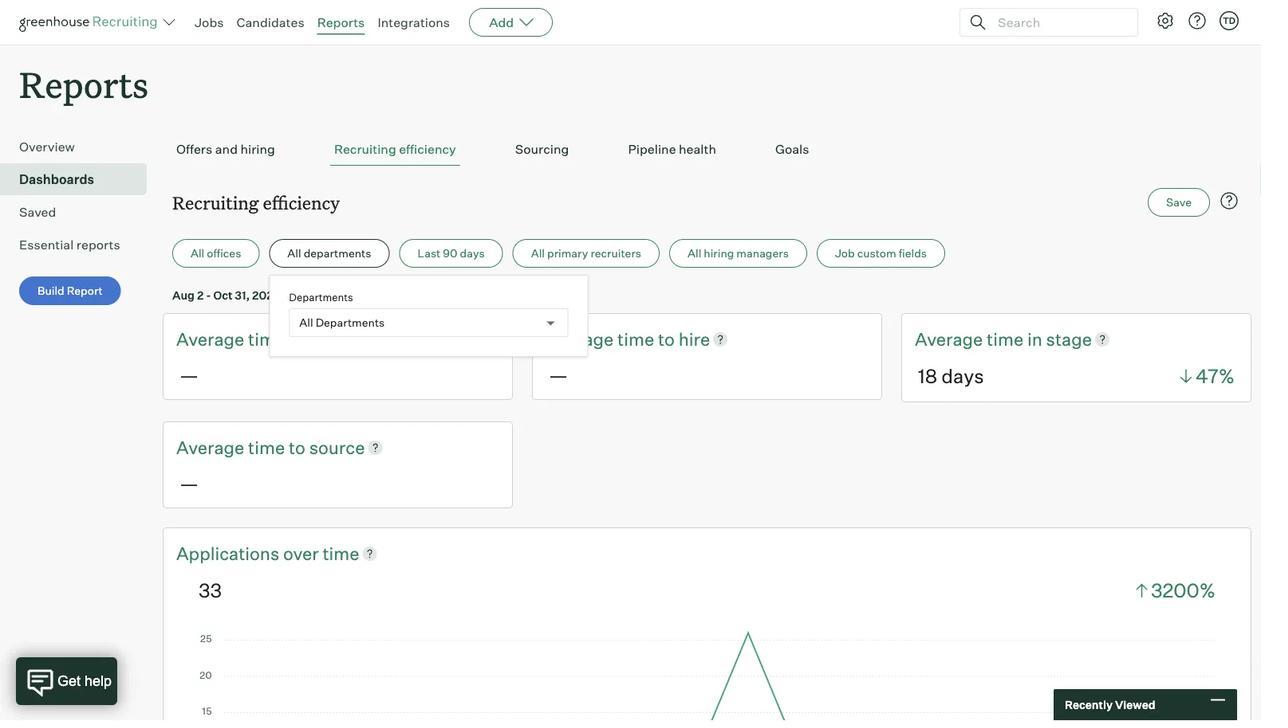 Task type: vqa. For each thing, say whether or not it's contained in the screenshot.
cloud. at the left of page
no



Task type: locate. For each thing, give the bounding box(es) containing it.
2023 right 1,
[[429, 288, 457, 302]]

all primary recruiters
[[531, 247, 641, 261]]

2023
[[252, 288, 280, 302], [429, 288, 457, 302]]

tab list
[[172, 133, 1242, 166]]

td
[[1223, 15, 1236, 26]]

applications
[[176, 543, 279, 565]]

average link for fill
[[176, 327, 248, 352]]

reports right candidates
[[317, 14, 365, 30]]

to left the hire
[[658, 328, 675, 350]]

all hiring managers
[[688, 247, 789, 261]]

job custom fields
[[835, 247, 927, 261]]

time left source
[[248, 437, 285, 459]]

1 horizontal spatial 2023
[[429, 288, 457, 302]]

departments
[[304, 247, 371, 261]]

0 horizontal spatial aug
[[172, 288, 195, 302]]

1 vertical spatial recruiting efficiency
[[172, 191, 340, 214]]

offers and hiring button
[[172, 133, 279, 166]]

0 vertical spatial recruiting
[[334, 141, 396, 157]]

all for all departments
[[287, 247, 301, 261]]

time link for fill
[[248, 327, 289, 352]]

all left departments
[[287, 247, 301, 261]]

aug left 1,
[[394, 288, 416, 302]]

-
[[206, 288, 211, 302], [386, 288, 392, 302]]

0 vertical spatial efficiency
[[399, 141, 456, 157]]

1 horizontal spatial -
[[386, 288, 392, 302]]

all left managers
[[688, 247, 701, 261]]

departments up all departments
[[289, 291, 353, 304]]

days
[[460, 247, 485, 261], [941, 364, 984, 388]]

candidates link
[[237, 14, 304, 30]]

1 vertical spatial reports
[[19, 61, 148, 108]]

compared
[[283, 288, 336, 302]]

recruiting
[[334, 141, 396, 157], [172, 191, 259, 214]]

hiring right and at top
[[240, 141, 275, 157]]

—
[[179, 363, 199, 387], [549, 363, 568, 387], [179, 472, 199, 496]]

jobs link
[[195, 14, 224, 30]]

time left in
[[987, 328, 1023, 350]]

td button
[[1220, 11, 1239, 30]]

1 horizontal spatial days
[[941, 364, 984, 388]]

0 vertical spatial hiring
[[240, 141, 275, 157]]

— for hire
[[549, 363, 568, 387]]

recruiting efficiency button
[[330, 133, 460, 166]]

reports
[[317, 14, 365, 30], [19, 61, 148, 108]]

days right 90
[[460, 247, 485, 261]]

tab list containing offers and hiring
[[172, 133, 1242, 166]]

all for all primary recruiters
[[531, 247, 545, 261]]

time link
[[248, 327, 289, 352], [617, 327, 658, 352], [987, 327, 1027, 352], [248, 435, 289, 460], [323, 541, 359, 566]]

1 horizontal spatial efficiency
[[399, 141, 456, 157]]

fill link
[[309, 327, 328, 352]]

efficiency
[[399, 141, 456, 157], [263, 191, 340, 214]]

all left primary
[[531, 247, 545, 261]]

job
[[835, 247, 855, 261]]

build report
[[37, 284, 103, 298]]

time
[[248, 328, 285, 350], [617, 328, 654, 350], [987, 328, 1023, 350], [248, 437, 285, 459], [323, 543, 359, 565]]

applications over
[[176, 543, 323, 565]]

2 - from the left
[[386, 288, 392, 302]]

0 vertical spatial departments
[[289, 291, 353, 304]]

average link
[[176, 327, 248, 352], [546, 327, 617, 352], [915, 327, 987, 352], [176, 435, 248, 460]]

goals button
[[771, 133, 813, 166]]

time link left the source link
[[248, 435, 289, 460]]

average time to for source
[[176, 437, 309, 459]]

1 vertical spatial departments
[[316, 316, 385, 330]]

sourcing button
[[511, 133, 573, 166]]

faq image
[[1220, 192, 1239, 211]]

all inside button
[[531, 247, 545, 261]]

integrations link
[[378, 14, 450, 30]]

primary
[[547, 247, 588, 261]]

custom
[[857, 247, 896, 261]]

integrations
[[378, 14, 450, 30]]

sourcing
[[515, 141, 569, 157]]

to for source
[[289, 437, 305, 459]]

all primary recruiters button
[[513, 239, 660, 268]]

0 vertical spatial days
[[460, 247, 485, 261]]

recruiting efficiency inside button
[[334, 141, 456, 157]]

time left the hire
[[617, 328, 654, 350]]

average time to
[[176, 328, 309, 350], [546, 328, 678, 350], [176, 437, 309, 459]]

hiring left managers
[[704, 247, 734, 261]]

dashboards
[[19, 172, 94, 188]]

time link for stage
[[987, 327, 1027, 352]]

offers
[[176, 141, 212, 157]]

1,
[[419, 288, 427, 302]]

configure image
[[1156, 11, 1175, 30]]

1 horizontal spatial recruiting
[[334, 141, 396, 157]]

- right 4
[[386, 288, 392, 302]]

18
[[918, 364, 937, 388]]

average time to for fill
[[176, 328, 309, 350]]

0 horizontal spatial recruiting
[[172, 191, 259, 214]]

jobs
[[195, 14, 224, 30]]

0 horizontal spatial 2023
[[252, 288, 280, 302]]

time link right "over"
[[323, 541, 359, 566]]

1 horizontal spatial hiring
[[704, 247, 734, 261]]

to for fill
[[289, 328, 305, 350]]

all left the offices
[[191, 247, 204, 261]]

0 horizontal spatial -
[[206, 288, 211, 302]]

all hiring managers button
[[669, 239, 807, 268]]

recently
[[1065, 699, 1113, 713]]

save
[[1166, 196, 1192, 210]]

recruiting efficiency
[[334, 141, 456, 157], [172, 191, 340, 214]]

— for fill
[[179, 363, 199, 387]]

average link for source
[[176, 435, 248, 460]]

to
[[338, 288, 349, 302], [289, 328, 305, 350], [658, 328, 675, 350], [289, 437, 305, 459]]

— for source
[[179, 472, 199, 496]]

time link left hire link
[[617, 327, 658, 352]]

to link
[[289, 327, 309, 352], [658, 327, 678, 352], [289, 435, 309, 460]]

all offices button
[[172, 239, 260, 268]]

departments down may
[[316, 316, 385, 330]]

reports down greenhouse recruiting image
[[19, 61, 148, 108]]

aug
[[172, 288, 195, 302], [394, 288, 416, 302]]

to left fill
[[289, 328, 305, 350]]

2 2023 from the left
[[429, 288, 457, 302]]

over link
[[283, 541, 323, 566]]

xychart image
[[199, 629, 1216, 722]]

time down 31,
[[248, 328, 285, 350]]

aug left 2
[[172, 288, 195, 302]]

time link left stage link
[[987, 327, 1027, 352]]

days right '18'
[[941, 364, 984, 388]]

hiring
[[240, 141, 275, 157], [704, 247, 734, 261]]

Search text field
[[994, 11, 1123, 34]]

efficiency inside button
[[399, 141, 456, 157]]

source
[[309, 437, 365, 459]]

3200%
[[1151, 579, 1216, 603]]

all down compared
[[299, 316, 313, 330]]

average
[[176, 328, 244, 350], [546, 328, 614, 350], [915, 328, 983, 350], [176, 437, 244, 459]]

0 horizontal spatial efficiency
[[263, 191, 340, 214]]

to left source
[[289, 437, 305, 459]]

0 horizontal spatial hiring
[[240, 141, 275, 157]]

all
[[191, 247, 204, 261], [287, 247, 301, 261], [531, 247, 545, 261], [688, 247, 701, 261], [299, 316, 313, 330]]

goals
[[775, 141, 809, 157]]

0 horizontal spatial days
[[460, 247, 485, 261]]

time for stage
[[987, 328, 1023, 350]]

departments
[[289, 291, 353, 304], [316, 316, 385, 330]]

0 vertical spatial reports
[[317, 14, 365, 30]]

essential reports link
[[19, 235, 140, 255]]

to link for source
[[289, 435, 309, 460]]

90
[[443, 247, 457, 261]]

1 horizontal spatial reports
[[317, 14, 365, 30]]

1 horizontal spatial aug
[[394, 288, 416, 302]]

time link left fill link on the top of the page
[[248, 327, 289, 352]]

time link for hire
[[617, 327, 658, 352]]

- right 2
[[206, 288, 211, 302]]

viewed
[[1115, 699, 1155, 713]]

1 aug from the left
[[172, 288, 195, 302]]

aug 2 - oct 31, 2023 compared to may 4 - aug 1, 2023
[[172, 288, 457, 302]]

0 vertical spatial recruiting efficiency
[[334, 141, 456, 157]]

2023 right 31,
[[252, 288, 280, 302]]

1 vertical spatial recruiting
[[172, 191, 259, 214]]

average for source
[[176, 437, 244, 459]]



Task type: describe. For each thing, give the bounding box(es) containing it.
all offices
[[191, 247, 241, 261]]

recruiters
[[591, 247, 641, 261]]

average time in
[[915, 328, 1046, 350]]

1 2023 from the left
[[252, 288, 280, 302]]

last 90 days
[[418, 247, 485, 261]]

average for hire
[[546, 328, 614, 350]]

all for all offices
[[191, 247, 204, 261]]

source link
[[309, 435, 365, 460]]

recruiting inside button
[[334, 141, 396, 157]]

time right "over"
[[323, 543, 359, 565]]

0 horizontal spatial reports
[[19, 61, 148, 108]]

time for fill
[[248, 328, 285, 350]]

last
[[418, 247, 441, 261]]

1 - from the left
[[206, 288, 211, 302]]

saved
[[19, 204, 56, 220]]

reports link
[[317, 14, 365, 30]]

average for fill
[[176, 328, 244, 350]]

add
[[489, 14, 514, 30]]

build
[[37, 284, 64, 298]]

health
[[679, 141, 716, 157]]

18 days
[[918, 364, 984, 388]]

job custom fields button
[[817, 239, 945, 268]]

essential reports
[[19, 237, 120, 253]]

pipeline health
[[628, 141, 716, 157]]

applications link
[[176, 541, 283, 566]]

pipeline
[[628, 141, 676, 157]]

offices
[[207, 247, 241, 261]]

pipeline health button
[[624, 133, 720, 166]]

overview
[[19, 139, 75, 155]]

fill
[[309, 328, 328, 350]]

31,
[[235, 288, 250, 302]]

hiring inside tab list
[[240, 141, 275, 157]]

to left may
[[338, 288, 349, 302]]

average link for stage
[[915, 327, 987, 352]]

td button
[[1216, 8, 1242, 33]]

all departments button
[[269, 239, 390, 268]]

all for all departments
[[299, 316, 313, 330]]

greenhouse recruiting image
[[19, 13, 163, 32]]

and
[[215, 141, 238, 157]]

days inside button
[[460, 247, 485, 261]]

4
[[377, 288, 384, 302]]

2 aug from the left
[[394, 288, 416, 302]]

overview link
[[19, 137, 140, 156]]

all for all hiring managers
[[688, 247, 701, 261]]

last 90 days button
[[399, 239, 503, 268]]

1 vertical spatial hiring
[[704, 247, 734, 261]]

all departments
[[299, 316, 385, 330]]

recently viewed
[[1065, 699, 1155, 713]]

all departments
[[287, 247, 371, 261]]

time for source
[[248, 437, 285, 459]]

1 vertical spatial efficiency
[[263, 191, 340, 214]]

hire link
[[678, 327, 710, 352]]

average for stage
[[915, 328, 983, 350]]

in link
[[1027, 327, 1046, 352]]

1 vertical spatial days
[[941, 364, 984, 388]]

hire
[[678, 328, 710, 350]]

time link for source
[[248, 435, 289, 460]]

essential
[[19, 237, 74, 253]]

33
[[199, 579, 222, 603]]

time for hire
[[617, 328, 654, 350]]

saved link
[[19, 203, 140, 222]]

candidates
[[237, 14, 304, 30]]

average link for hire
[[546, 327, 617, 352]]

reports
[[76, 237, 120, 253]]

in
[[1027, 328, 1042, 350]]

may
[[351, 288, 374, 302]]

managers
[[736, 247, 789, 261]]

47%
[[1196, 364, 1235, 388]]

stage link
[[1046, 327, 1092, 352]]

over
[[283, 543, 319, 565]]

report
[[67, 284, 103, 298]]

to link for fill
[[289, 327, 309, 352]]

dashboards link
[[19, 170, 140, 189]]

2
[[197, 288, 204, 302]]

add button
[[469, 8, 553, 37]]

to for hire
[[658, 328, 675, 350]]

fields
[[899, 247, 927, 261]]

save button
[[1148, 188, 1210, 217]]

offers and hiring
[[176, 141, 275, 157]]

build report button
[[19, 277, 121, 306]]

oct
[[213, 288, 232, 302]]

stage
[[1046, 328, 1092, 350]]

to link for hire
[[658, 327, 678, 352]]

average time to for hire
[[546, 328, 678, 350]]



